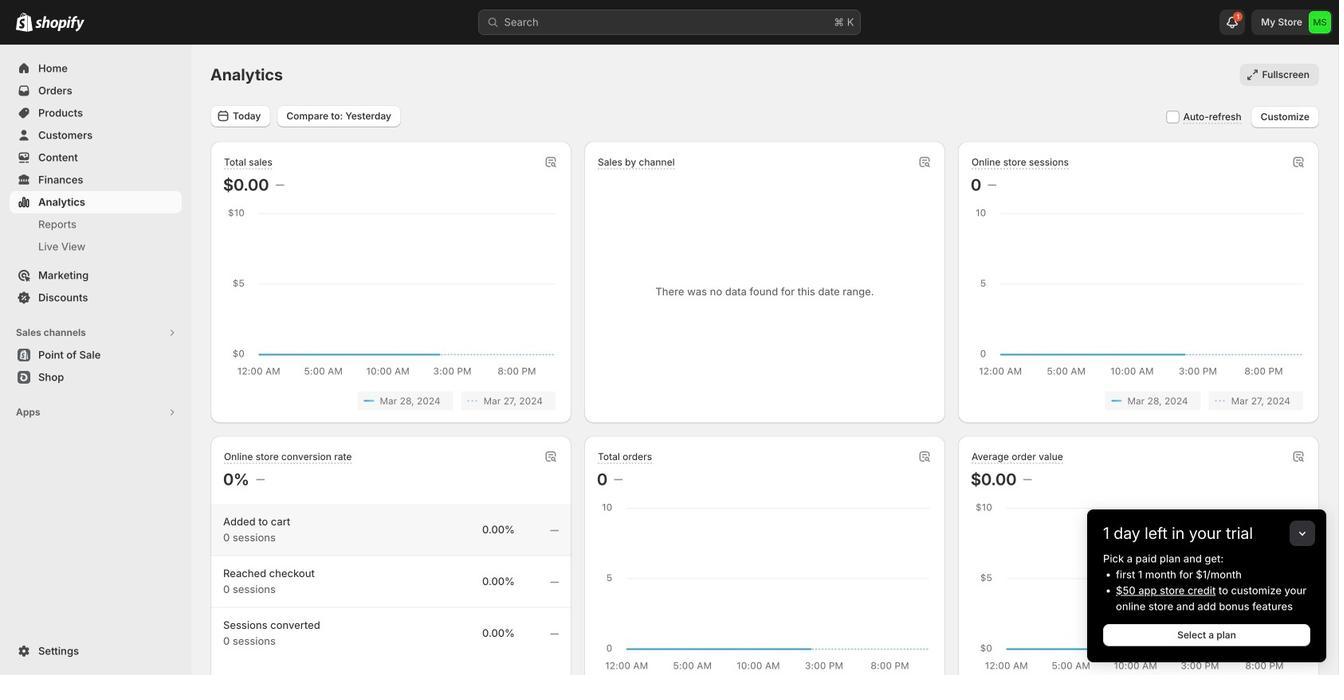 Task type: describe. For each thing, give the bounding box(es) containing it.
1 horizontal spatial shopify image
[[35, 16, 84, 32]]

my store image
[[1309, 11, 1331, 33]]

2 list from the left
[[974, 392, 1303, 411]]



Task type: locate. For each thing, give the bounding box(es) containing it.
list
[[226, 392, 556, 411], [974, 392, 1303, 411]]

1 list from the left
[[226, 392, 556, 411]]

1 horizontal spatial list
[[974, 392, 1303, 411]]

0 horizontal spatial shopify image
[[16, 13, 33, 32]]

0 horizontal spatial list
[[226, 392, 556, 411]]

shopify image
[[16, 13, 33, 32], [35, 16, 84, 32]]



Task type: vqa. For each thing, say whether or not it's contained in the screenshot.
list
yes



